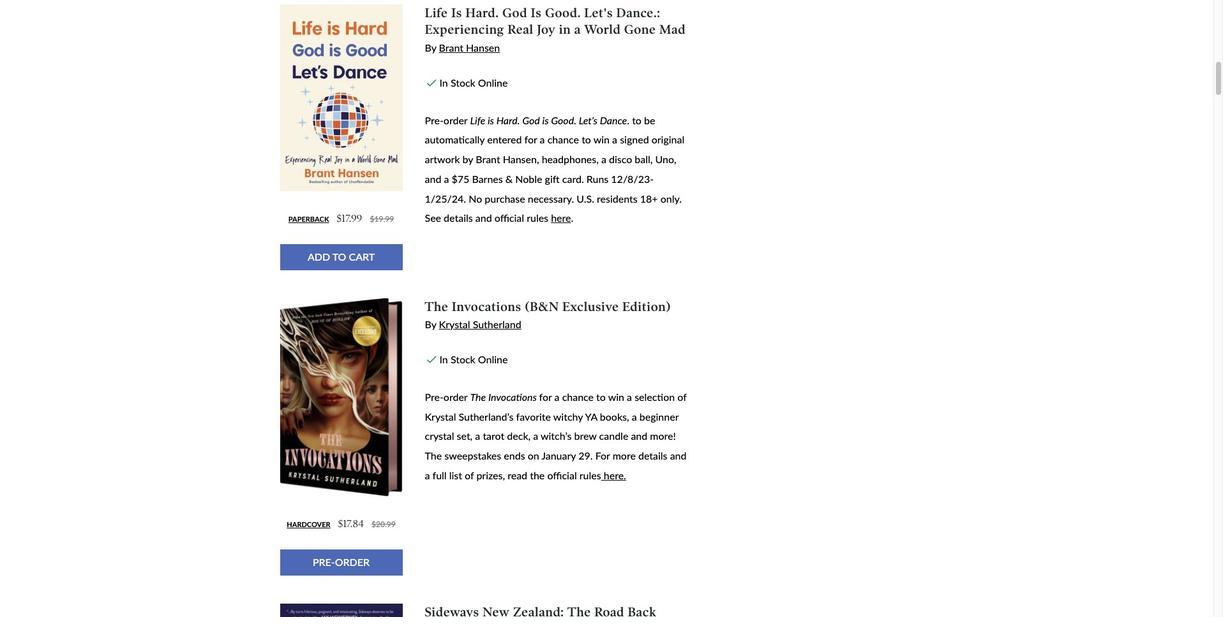 Task type: vqa. For each thing, say whether or not it's contained in the screenshot.
The to the top
yes



Task type: describe. For each thing, give the bounding box(es) containing it.
brew
[[574, 431, 597, 443]]

runs
[[587, 173, 609, 185]]

sutherland
[[473, 319, 521, 331]]

here link
[[551, 212, 571, 224]]

18+
[[640, 193, 658, 205]]

pre-order button
[[280, 550, 403, 576]]

cart
[[349, 251, 375, 263]]

world
[[584, 22, 621, 37]]

january
[[542, 450, 576, 462]]

pre- for pre-order life is hard. god is good. let's dance
[[425, 114, 444, 126]]

set,
[[457, 431, 473, 443]]

gift
[[545, 173, 560, 185]]

let's
[[579, 114, 598, 126]]

only.
[[661, 193, 682, 205]]

life is hard. god is good. let's dance.: experiencing real joy in a world gone mad image
[[280, 4, 403, 191]]

the invocations (b&n exclusive edition) by krystal sutherland
[[425, 299, 671, 331]]

rules inside for a chance to win a selection of krystal sutherland's favorite witchy ya books, a beginner crystal set, a tarot deck, a witch's brew candle and more! the sweepstakes ends on january 29. for more details and a full list of prizes, read the official rules
[[580, 470, 601, 482]]

no
[[469, 193, 482, 205]]

add to cart
[[308, 251, 375, 263]]

experiencing
[[425, 22, 504, 37]]

$75
[[452, 173, 469, 185]]

exclusive
[[562, 299, 619, 314]]

chance inside the . to be automatically entered for a chance to win a signed original artwork by brant hansen, headphones, a disco ball, uno, and a $75 barnes & noble gift card. runs 12/8/23- 1/25/24. no purchase necessary. u.s. residents 18+ only. see details and official rules
[[548, 134, 579, 146]]

stock for is
[[451, 76, 475, 89]]

more!
[[650, 431, 676, 443]]

. inside the . to be automatically entered for a chance to win a signed original artwork by brant hansen, headphones, a disco ball, uno, and a $75 barnes & noble gift card. runs 12/8/23- 1/25/24. no purchase necessary. u.s. residents 18+ only. see details and official rules
[[627, 114, 630, 126]]

$17.84
[[338, 519, 364, 531]]

favorite
[[516, 411, 551, 423]]

a inside life is hard. god is good. let's dance.: experiencing real joy in a world gone mad by brant hansen
[[574, 22, 581, 37]]

pre-order the invocations
[[425, 391, 539, 403]]

sideways new zealand: the road back image
[[280, 604, 403, 618]]

full
[[433, 470, 447, 482]]

god inside life is hard. god is good. let's dance.: experiencing real joy in a world gone mad by brant hansen
[[502, 5, 527, 20]]

good. inside life is hard. god is good. let's dance.: experiencing real joy in a world gone mad by brant hansen
[[545, 5, 581, 20]]

brant hansen link
[[439, 41, 500, 54]]

mad
[[659, 22, 686, 37]]

order for life
[[444, 114, 468, 126]]

2 horizontal spatial to
[[632, 114, 642, 126]]

1 vertical spatial god
[[522, 114, 540, 126]]

automatically
[[425, 134, 485, 146]]

ya
[[585, 411, 597, 423]]

the
[[530, 470, 545, 482]]

krystal sutherland link
[[439, 319, 521, 331]]

1 vertical spatial .
[[571, 212, 573, 224]]

the invocations (b&n exclusive edition) link
[[425, 299, 671, 314]]

pre-
[[313, 557, 335, 569]]

gone
[[624, 22, 656, 37]]

a down pre-order life is hard. god is good. let's dance
[[540, 134, 545, 146]]

in stock online for invocations
[[440, 354, 508, 366]]

ball,
[[635, 153, 653, 165]]

candle
[[599, 431, 628, 443]]

$19.99
[[370, 215, 394, 224]]

edition)
[[622, 299, 671, 314]]

win inside for a chance to win a selection of krystal sutherland's favorite witchy ya books, a beginner crystal set, a tarot deck, a witch's brew candle and more! the sweepstakes ends on january 29. for more details and a full list of prizes, read the official rules
[[608, 391, 624, 403]]

in
[[559, 22, 571, 37]]

the inside for a chance to win a selection of krystal sutherland's favorite witchy ya books, a beginner crystal set, a tarot deck, a witch's brew candle and more! the sweepstakes ends on january 29. for more details and a full list of prizes, read the official rules
[[425, 450, 442, 462]]

1 vertical spatial the
[[470, 391, 486, 403]]

2 is from the left
[[531, 5, 542, 20]]

witch's
[[541, 431, 572, 443]]

in for life is hard. god is good. let's dance.: experiencing real joy in a world gone mad
[[440, 76, 448, 89]]

by
[[463, 153, 473, 165]]

stock for invocations
[[451, 354, 475, 366]]

official inside for a chance to win a selection of krystal sutherland's favorite witchy ya books, a beginner crystal set, a tarot deck, a witch's brew candle and more! the sweepstakes ends on january 29. for more details and a full list of prizes, read the official rules
[[547, 470, 577, 482]]

by inside life is hard. god is good. let's dance.: experiencing real joy in a world gone mad by brant hansen
[[425, 41, 436, 54]]

for a chance to win a selection of krystal sutherland's favorite witchy ya books, a beginner crystal set, a tarot deck, a witch's brew candle and more! the sweepstakes ends on january 29. for more details and a full list of prizes, read the official rules
[[425, 391, 687, 482]]

official inside the . to be automatically entered for a chance to win a signed original artwork by brant hansen, headphones, a disco ball, uno, and a $75 barnes & noble gift card. runs 12/8/23- 1/25/24. no purchase necessary. u.s. residents 18+ only. see details and official rules
[[495, 212, 524, 224]]

let's
[[584, 5, 613, 20]]

life is hard. god is good. let's dance.: experiencing real joy in a world gone mad link
[[425, 5, 686, 37]]

online for (b&n
[[478, 354, 508, 366]]

for
[[595, 450, 610, 462]]

original
[[652, 134, 685, 146]]

purchase
[[485, 193, 525, 205]]

beginner
[[640, 411, 679, 423]]

krystal inside for a chance to win a selection of krystal sutherland's favorite witchy ya books, a beginner crystal set, a tarot deck, a witch's brew candle and more! the sweepstakes ends on january 29. for more details and a full list of prizes, read the official rules
[[425, 411, 456, 423]]

u.s.
[[577, 193, 594, 205]]

details inside for a chance to win a selection of krystal sutherland's favorite witchy ya books, a beginner crystal set, a tarot deck, a witch's brew candle and more! the sweepstakes ends on january 29. for more details and a full list of prizes, read the official rules
[[638, 450, 668, 462]]

deck,
[[507, 431, 531, 443]]

add to cart button
[[280, 244, 403, 270]]

life is hard. god is good. let's dance.: experiencing real joy in a world gone mad by brant hansen
[[425, 5, 686, 54]]

residents
[[597, 193, 638, 205]]

a left disco
[[601, 153, 606, 165]]

order
[[335, 557, 370, 569]]

1/25/24.
[[425, 193, 466, 205]]

krystal inside the invocations (b&n exclusive edition) by krystal sutherland
[[439, 319, 470, 331]]

entered
[[487, 134, 522, 146]]

disco
[[609, 153, 632, 165]]

. to be automatically entered for a chance to win a signed original artwork by brant hansen, headphones, a disco ball, uno, and a $75 barnes & noble gift card. runs 12/8/23- 1/25/24. no purchase necessary. u.s. residents 18+ only. see details and official rules
[[425, 114, 685, 224]]

see
[[425, 212, 441, 224]]

and left more! at bottom
[[631, 431, 648, 443]]

selection
[[635, 391, 675, 403]]

12/8/23-
[[611, 173, 654, 185]]

a right books,
[[632, 411, 637, 423]]

to inside for a chance to win a selection of krystal sutherland's favorite witchy ya books, a beginner crystal set, a tarot deck, a witch's brew candle and more! the sweepstakes ends on january 29. for more details and a full list of prizes, read the official rules
[[596, 391, 606, 403]]

pre- for pre-order the invocations
[[425, 391, 444, 403]]

29.
[[579, 450, 593, 462]]

a up witchy
[[555, 391, 560, 403]]

by inside the invocations (b&n exclusive edition) by krystal sutherland
[[425, 319, 436, 331]]

win inside the . to be automatically entered for a chance to win a signed original artwork by brant hansen, headphones, a disco ball, uno, and a $75 barnes & noble gift card. runs 12/8/23- 1/25/24. no purchase necessary. u.s. residents 18+ only. see details and official rules
[[594, 134, 610, 146]]

ends
[[504, 450, 525, 462]]

$17.99
[[337, 213, 362, 225]]

be
[[644, 114, 655, 126]]



Task type: locate. For each thing, give the bounding box(es) containing it.
1 horizontal spatial details
[[638, 450, 668, 462]]

god up the real
[[502, 5, 527, 20]]

to
[[332, 251, 346, 263]]

a right the deck,
[[533, 431, 538, 443]]

a left the full
[[425, 470, 430, 482]]

a right set,
[[475, 431, 480, 443]]

by left the krystal sutherland link
[[425, 319, 436, 331]]

0 vertical spatial win
[[594, 134, 610, 146]]

barnes
[[472, 173, 503, 185]]

1 vertical spatial rules
[[580, 470, 601, 482]]

sweepstakes
[[445, 450, 501, 462]]

to up ya
[[596, 391, 606, 403]]

for down pre-order life is hard. god is good. let's dance
[[525, 134, 537, 146]]

1 horizontal spatial of
[[678, 391, 687, 403]]

pre-order
[[313, 557, 370, 569]]

hard. up entered
[[497, 114, 520, 126]]

online
[[478, 76, 508, 89], [478, 354, 508, 366]]

pre- up automatically
[[425, 114, 444, 126]]

2 order from the top
[[444, 391, 468, 403]]

0 vertical spatial god
[[502, 5, 527, 20]]

0 vertical spatial life
[[425, 5, 448, 20]]

brant down experiencing
[[439, 41, 463, 54]]

of right list
[[465, 470, 474, 482]]

krystal up crystal in the left bottom of the page
[[425, 411, 456, 423]]

1 is from the left
[[451, 5, 462, 20]]

1 vertical spatial online
[[478, 354, 508, 366]]

0 vertical spatial hard.
[[466, 5, 499, 20]]

(b&n
[[525, 299, 559, 314]]

0 horizontal spatial to
[[582, 134, 591, 146]]

1 horizontal spatial life
[[470, 114, 485, 126]]

0 vertical spatial pre-
[[425, 114, 444, 126]]

is
[[451, 5, 462, 20], [531, 5, 542, 20]]

stock down the "brant hansen" link at the top
[[451, 76, 475, 89]]

0 vertical spatial the
[[425, 299, 448, 314]]

the invocations (b&n exclusive edition) image
[[280, 298, 403, 497]]

0 horizontal spatial is
[[488, 114, 494, 126]]

1 by from the top
[[425, 41, 436, 54]]

good.
[[545, 5, 581, 20], [551, 114, 576, 126]]

in down the krystal sutherland link
[[440, 354, 448, 366]]

necessary.
[[528, 193, 574, 205]]

. up signed
[[627, 114, 630, 126]]

0 vertical spatial official
[[495, 212, 524, 224]]

0 horizontal spatial of
[[465, 470, 474, 482]]

card.
[[562, 173, 584, 185]]

2 pre- from the top
[[425, 391, 444, 403]]

details down more! at bottom
[[638, 450, 668, 462]]

a left $75
[[444, 173, 449, 185]]

list
[[449, 470, 462, 482]]

the
[[425, 299, 448, 314], [470, 391, 486, 403], [425, 450, 442, 462]]

1 vertical spatial stock
[[451, 354, 475, 366]]

0 vertical spatial in stock online
[[440, 76, 508, 89]]

prizes,
[[477, 470, 505, 482]]

1 vertical spatial pre-
[[425, 391, 444, 403]]

1 vertical spatial hard.
[[497, 114, 520, 126]]

0 vertical spatial for
[[525, 134, 537, 146]]

a left signed
[[612, 134, 617, 146]]

1 horizontal spatial official
[[547, 470, 577, 482]]

1 horizontal spatial to
[[596, 391, 606, 403]]

0 vertical spatial online
[[478, 76, 508, 89]]

is up experiencing
[[451, 5, 462, 20]]

and down no
[[475, 212, 492, 224]]

life
[[425, 5, 448, 20], [470, 114, 485, 126]]

0 horizontal spatial life
[[425, 5, 448, 20]]

0 horizontal spatial is
[[451, 5, 462, 20]]

.
[[627, 114, 630, 126], [571, 212, 573, 224]]

1 vertical spatial by
[[425, 319, 436, 331]]

1 horizontal spatial .
[[627, 114, 630, 126]]

1 pre- from the top
[[425, 114, 444, 126]]

add
[[308, 251, 330, 263]]

0 horizontal spatial rules
[[527, 212, 548, 224]]

details down 1/25/24.
[[444, 212, 473, 224]]

headphones,
[[542, 153, 599, 165]]

by down experiencing
[[425, 41, 436, 54]]

of
[[678, 391, 687, 403], [465, 470, 474, 482]]

0 vertical spatial of
[[678, 391, 687, 403]]

1 vertical spatial brant
[[476, 153, 500, 165]]

0 vertical spatial chance
[[548, 134, 579, 146]]

chance inside for a chance to win a selection of krystal sutherland's favorite witchy ya books, a beginner crystal set, a tarot deck, a witch's brew candle and more! the sweepstakes ends on january 29. for more details and a full list of prizes, read the official rules
[[562, 391, 594, 403]]

dance
[[600, 114, 627, 126]]

official
[[495, 212, 524, 224], [547, 470, 577, 482]]

invocations up favorite
[[488, 391, 537, 403]]

rules left here link
[[527, 212, 548, 224]]

hard.
[[466, 5, 499, 20], [497, 114, 520, 126]]

in for the invocations (b&n exclusive edition)
[[440, 354, 448, 366]]

0 vertical spatial by
[[425, 41, 436, 54]]

1 stock from the top
[[451, 76, 475, 89]]

life up experiencing
[[425, 5, 448, 20]]

1 order from the top
[[444, 114, 468, 126]]

online down the hansen
[[478, 76, 508, 89]]

1 in stock online from the top
[[440, 76, 508, 89]]

0 vertical spatial brant
[[439, 41, 463, 54]]

order for the
[[444, 391, 468, 403]]

brant up barnes
[[476, 153, 500, 165]]

hansen
[[466, 41, 500, 54]]

0 vertical spatial good.
[[545, 5, 581, 20]]

1 vertical spatial official
[[547, 470, 577, 482]]

1 is from the left
[[488, 114, 494, 126]]

1 vertical spatial for
[[539, 391, 552, 403]]

0 vertical spatial .
[[627, 114, 630, 126]]

and
[[425, 173, 441, 185], [475, 212, 492, 224], [631, 431, 648, 443], [670, 450, 687, 462]]

1 horizontal spatial is
[[542, 114, 549, 126]]

pre- up crystal in the left bottom of the page
[[425, 391, 444, 403]]

2 stock from the top
[[451, 354, 475, 366]]

crystal
[[425, 431, 454, 443]]

in
[[440, 76, 448, 89], [440, 354, 448, 366]]

0 vertical spatial invocations
[[452, 299, 521, 314]]

1 online from the top
[[478, 76, 508, 89]]

here.
[[601, 470, 626, 482]]

0 vertical spatial order
[[444, 114, 468, 126]]

brant inside life is hard. god is good. let's dance.: experiencing real joy in a world gone mad by brant hansen
[[439, 41, 463, 54]]

2 vertical spatial to
[[596, 391, 606, 403]]

invocations up the krystal sutherland link
[[452, 299, 521, 314]]

for inside the . to be automatically entered for a chance to win a signed original artwork by brant hansen, headphones, a disco ball, uno, and a $75 barnes & noble gift card. runs 12/8/23- 1/25/24. no purchase necessary. u.s. residents 18+ only. see details and official rules
[[525, 134, 537, 146]]

1 vertical spatial life
[[470, 114, 485, 126]]

in stock online for is
[[440, 76, 508, 89]]

is up joy
[[531, 5, 542, 20]]

stock down the krystal sutherland link
[[451, 354, 475, 366]]

brant inside the . to be automatically entered for a chance to win a signed original artwork by brant hansen, headphones, a disco ball, uno, and a $75 barnes & noble gift card. runs 12/8/23- 1/25/24. no purchase necessary. u.s. residents 18+ only. see details and official rules
[[476, 153, 500, 165]]

rules
[[527, 212, 548, 224], [580, 470, 601, 482]]

chance up headphones,
[[548, 134, 579, 146]]

the inside the invocations (b&n exclusive edition) by krystal sutherland
[[425, 299, 448, 314]]

krystal left the sutherland at bottom left
[[439, 319, 470, 331]]

details inside the . to be automatically entered for a chance to win a signed original artwork by brant hansen, headphones, a disco ball, uno, and a $75 barnes & noble gift card. runs 12/8/23- 1/25/24. no purchase necessary. u.s. residents 18+ only. see details and official rules
[[444, 212, 473, 224]]

hardcover
[[287, 521, 330, 529]]

is up entered
[[488, 114, 494, 126]]

and down more! at bottom
[[670, 450, 687, 462]]

in stock online down the "brant hansen" link at the top
[[440, 76, 508, 89]]

paperback
[[288, 215, 329, 224]]

1 vertical spatial invocations
[[488, 391, 537, 403]]

dance.:
[[616, 5, 660, 20]]

by
[[425, 41, 436, 54], [425, 319, 436, 331]]

rules down 29.
[[580, 470, 601, 482]]

1 vertical spatial in stock online
[[440, 354, 508, 366]]

god
[[502, 5, 527, 20], [522, 114, 540, 126]]

in down the "brant hansen" link at the top
[[440, 76, 448, 89]]

noble
[[515, 173, 542, 185]]

&
[[506, 173, 513, 185]]

win down dance
[[594, 134, 610, 146]]

is left the let's on the top left of the page
[[542, 114, 549, 126]]

chance
[[548, 134, 579, 146], [562, 391, 594, 403]]

invocations inside the invocations (b&n exclusive edition) by krystal sutherland
[[452, 299, 521, 314]]

good. left the let's on the top left of the page
[[551, 114, 576, 126]]

0 horizontal spatial details
[[444, 212, 473, 224]]

hard. inside life is hard. god is good. let's dance.: experiencing real joy in a world gone mad by brant hansen
[[466, 5, 499, 20]]

here .
[[551, 212, 573, 224]]

rules inside the . to be automatically entered for a chance to win a signed original artwork by brant hansen, headphones, a disco ball, uno, and a $75 barnes & noble gift card. runs 12/8/23- 1/25/24. no purchase necessary. u.s. residents 18+ only. see details and official rules
[[527, 212, 548, 224]]

books,
[[600, 411, 629, 423]]

real
[[508, 22, 534, 37]]

1 vertical spatial win
[[608, 391, 624, 403]]

good. up in
[[545, 5, 581, 20]]

chance up witchy
[[562, 391, 594, 403]]

win up books,
[[608, 391, 624, 403]]

1 vertical spatial krystal
[[425, 411, 456, 423]]

2 vertical spatial the
[[425, 450, 442, 462]]

pre-
[[425, 114, 444, 126], [425, 391, 444, 403]]

2 is from the left
[[542, 114, 549, 126]]

official down january
[[547, 470, 577, 482]]

tarot
[[483, 431, 505, 443]]

hansen,
[[503, 153, 539, 165]]

official down purchase
[[495, 212, 524, 224]]

1 horizontal spatial rules
[[580, 470, 601, 482]]

here. link
[[601, 470, 626, 482]]

online for hard.
[[478, 76, 508, 89]]

more
[[613, 450, 636, 462]]

2 in from the top
[[440, 354, 448, 366]]

the down crystal in the left bottom of the page
[[425, 450, 442, 462]]

for up favorite
[[539, 391, 552, 403]]

on
[[528, 450, 539, 462]]

life inside life is hard. god is good. let's dance.: experiencing real joy in a world gone mad by brant hansen
[[425, 5, 448, 20]]

win
[[594, 134, 610, 146], [608, 391, 624, 403]]

1 vertical spatial good.
[[551, 114, 576, 126]]

1 vertical spatial chance
[[562, 391, 594, 403]]

online down the sutherland at bottom left
[[478, 354, 508, 366]]

1 vertical spatial in
[[440, 354, 448, 366]]

. down the necessary.
[[571, 212, 573, 224]]

order
[[444, 114, 468, 126], [444, 391, 468, 403]]

witchy
[[553, 411, 583, 423]]

0 horizontal spatial for
[[525, 134, 537, 146]]

to
[[632, 114, 642, 126], [582, 134, 591, 146], [596, 391, 606, 403]]

the up sutherland's
[[470, 391, 486, 403]]

a right in
[[574, 22, 581, 37]]

of right selection
[[678, 391, 687, 403]]

1 horizontal spatial is
[[531, 5, 542, 20]]

uno,
[[655, 153, 677, 165]]

order up automatically
[[444, 114, 468, 126]]

for
[[525, 134, 537, 146], [539, 391, 552, 403]]

1 horizontal spatial brant
[[476, 153, 500, 165]]

in stock online down the krystal sutherland link
[[440, 354, 508, 366]]

1 horizontal spatial for
[[539, 391, 552, 403]]

stock
[[451, 76, 475, 89], [451, 354, 475, 366]]

hard. up experiencing
[[466, 5, 499, 20]]

0 vertical spatial in
[[440, 76, 448, 89]]

and down artwork
[[425, 173, 441, 185]]

signed
[[620, 134, 649, 146]]

0 vertical spatial to
[[632, 114, 642, 126]]

2 online from the top
[[478, 354, 508, 366]]

for inside for a chance to win a selection of krystal sutherland's favorite witchy ya books, a beginner crystal set, a tarot deck, a witch's brew candle and more! the sweepstakes ends on january 29. for more details and a full list of prizes, read the official rules
[[539, 391, 552, 403]]

2 in stock online from the top
[[440, 354, 508, 366]]

0 vertical spatial stock
[[451, 76, 475, 89]]

the up the krystal sutherland link
[[425, 299, 448, 314]]

a up books,
[[627, 391, 632, 403]]

in stock online
[[440, 76, 508, 89], [440, 354, 508, 366]]

details
[[444, 212, 473, 224], [638, 450, 668, 462]]

0 vertical spatial krystal
[[439, 319, 470, 331]]

order up sutherland's
[[444, 391, 468, 403]]

krystal
[[439, 319, 470, 331], [425, 411, 456, 423]]

joy
[[537, 22, 556, 37]]

1 vertical spatial to
[[582, 134, 591, 146]]

$20.99
[[372, 520, 396, 530]]

life up automatically
[[470, 114, 485, 126]]

pre-order life is hard. god is good. let's dance
[[425, 114, 627, 126]]

0 vertical spatial details
[[444, 212, 473, 224]]

0 horizontal spatial brant
[[439, 41, 463, 54]]

to left be
[[632, 114, 642, 126]]

brant
[[439, 41, 463, 54], [476, 153, 500, 165]]

2 by from the top
[[425, 319, 436, 331]]

0 horizontal spatial official
[[495, 212, 524, 224]]

0 vertical spatial rules
[[527, 212, 548, 224]]

to down the let's on the top left of the page
[[582, 134, 591, 146]]

sutherland's
[[459, 411, 514, 423]]

read
[[508, 470, 527, 482]]

1 vertical spatial of
[[465, 470, 474, 482]]

god up hansen,
[[522, 114, 540, 126]]

artwork
[[425, 153, 460, 165]]

here
[[551, 212, 571, 224]]

1 in from the top
[[440, 76, 448, 89]]

is
[[488, 114, 494, 126], [542, 114, 549, 126]]

0 horizontal spatial .
[[571, 212, 573, 224]]

1 vertical spatial order
[[444, 391, 468, 403]]

1 vertical spatial details
[[638, 450, 668, 462]]



